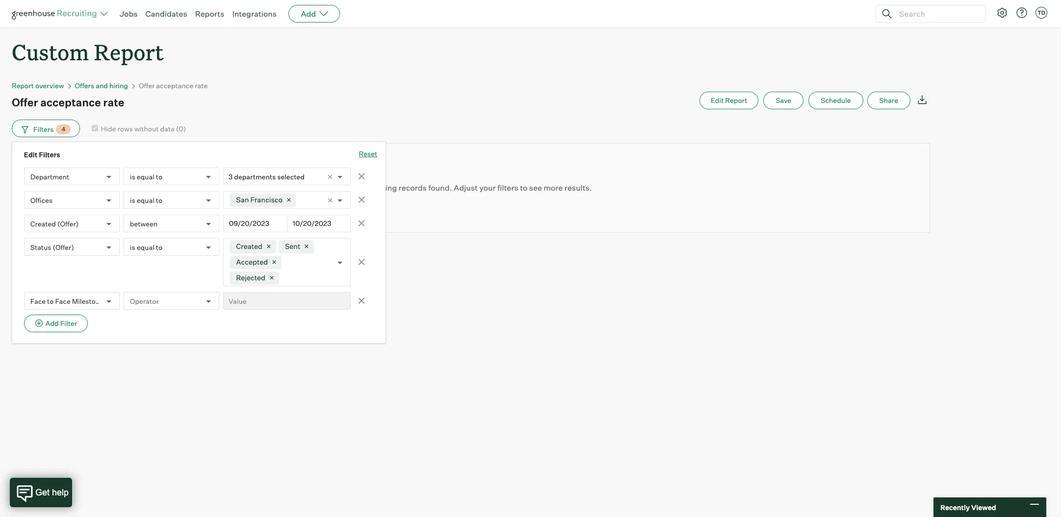 Task type: locate. For each thing, give the bounding box(es) containing it.
created
[[30, 220, 56, 228], [236, 242, 262, 251]]

offer acceptance rate
[[139, 82, 208, 90], [12, 96, 124, 109]]

report
[[94, 37, 164, 66], [12, 82, 34, 90], [725, 96, 747, 105]]

face up add filter
[[55, 297, 70, 306]]

to down data
[[156, 173, 162, 181]]

0 vertical spatial is
[[130, 173, 135, 181]]

is for san francisco
[[130, 196, 135, 204]]

add filter button
[[24, 315, 88, 333]]

status (offer)
[[30, 243, 74, 252]]

offer
[[139, 82, 155, 90], [12, 96, 38, 109]]

1 vertical spatial add
[[45, 319, 59, 328]]

matching
[[362, 183, 397, 193]]

to down the between
[[156, 243, 162, 252]]

edit for edit report
[[711, 96, 724, 105]]

0 vertical spatial add
[[301, 9, 316, 19]]

report for edit report
[[725, 96, 747, 105]]

0 horizontal spatial report
[[12, 82, 34, 90]]

face up add filter button
[[30, 297, 46, 306]]

2 vertical spatial is
[[130, 243, 135, 252]]

2 horizontal spatial report
[[725, 96, 747, 105]]

3
[[229, 173, 233, 181]]

offer acceptance rate down 'offers'
[[12, 96, 124, 109]]

1 horizontal spatial face
[[55, 297, 70, 306]]

1 vertical spatial is
[[130, 196, 135, 204]]

is equal to for created
[[130, 243, 162, 252]]

reset link
[[359, 149, 377, 160]]

1 horizontal spatial report
[[94, 37, 164, 66]]

offers and hiring
[[75, 82, 128, 90]]

no
[[350, 183, 360, 193]]

1 vertical spatial is equal to
[[130, 196, 162, 204]]

offer acceptance rate up data
[[139, 82, 208, 90]]

add filter
[[45, 319, 77, 328]]

2 vertical spatial equal
[[137, 243, 154, 252]]

(offer) up status (offer)
[[57, 220, 79, 228]]

0 vertical spatial offer
[[139, 82, 155, 90]]

to for department
[[156, 173, 162, 181]]

2 equal from the top
[[137, 196, 154, 204]]

1 vertical spatial offer
[[12, 96, 38, 109]]

and
[[96, 82, 108, 90]]

add
[[301, 9, 316, 19], [45, 319, 59, 328]]

rejected
[[236, 274, 265, 282]]

report up hiring at the left of page
[[94, 37, 164, 66]]

1 equal from the top
[[137, 173, 154, 181]]

to
[[156, 173, 162, 181], [520, 183, 528, 193], [156, 196, 162, 204], [156, 243, 162, 252], [47, 297, 54, 306]]

schedule
[[821, 96, 851, 105]]

to up the between
[[156, 196, 162, 204]]

1 vertical spatial rate
[[103, 96, 124, 109]]

0 horizontal spatial rate
[[103, 96, 124, 109]]

edit for edit filters
[[24, 151, 37, 159]]

0 vertical spatial (offer)
[[57, 220, 79, 228]]

reached
[[105, 297, 133, 306]]

report overview link
[[12, 82, 64, 90]]

filters
[[33, 125, 54, 133], [39, 151, 60, 159]]

2 is from the top
[[130, 196, 135, 204]]

acceptance up (0)
[[156, 82, 193, 90]]

0 horizontal spatial edit
[[24, 151, 37, 159]]

0 vertical spatial rate
[[195, 82, 208, 90]]

edit filters
[[24, 151, 60, 159]]

recently viewed
[[941, 504, 996, 512]]

candidates
[[145, 9, 187, 19]]

1 horizontal spatial add
[[301, 9, 316, 19]]

0 vertical spatial created
[[30, 220, 56, 228]]

filters up department
[[39, 151, 60, 159]]

edit
[[711, 96, 724, 105], [24, 151, 37, 159]]

date
[[135, 297, 150, 306]]

add inside popup button
[[301, 9, 316, 19]]

face
[[30, 297, 46, 306], [55, 297, 70, 306]]

2 face from the left
[[55, 297, 70, 306]]

report overview
[[12, 82, 64, 90]]

3 is equal to from the top
[[130, 243, 162, 252]]

1 vertical spatial filters
[[39, 151, 60, 159]]

0 horizontal spatial offer acceptance rate
[[12, 96, 124, 109]]

4
[[62, 126, 65, 133]]

status
[[30, 243, 51, 252]]

jobs
[[120, 9, 138, 19]]

rate
[[195, 82, 208, 90], [103, 96, 124, 109]]

add for add
[[301, 9, 316, 19]]

(offer)
[[57, 220, 79, 228], [53, 243, 74, 252]]

candidates link
[[145, 9, 187, 19]]

to for status (offer)
[[156, 243, 162, 252]]

1 vertical spatial report
[[12, 82, 34, 90]]

0 vertical spatial is equal to
[[130, 173, 162, 181]]

0 vertical spatial edit
[[711, 96, 724, 105]]

save and schedule this report to revisit it! element
[[764, 92, 809, 109]]

1 vertical spatial offer acceptance rate
[[12, 96, 124, 109]]

offices
[[30, 196, 53, 204]]

1 horizontal spatial offer
[[139, 82, 155, 90]]

3 equal from the top
[[137, 243, 154, 252]]

1 horizontal spatial rate
[[195, 82, 208, 90]]

0 horizontal spatial face
[[30, 297, 46, 306]]

0 horizontal spatial created
[[30, 220, 56, 228]]

custom
[[12, 37, 89, 66]]

0 vertical spatial equal
[[137, 173, 154, 181]]

san francisco
[[236, 196, 283, 204]]

save
[[776, 96, 792, 105]]

see
[[529, 183, 542, 193]]

offer right hiring at the left of page
[[139, 82, 155, 90]]

0 horizontal spatial add
[[45, 319, 59, 328]]

to left see
[[520, 183, 528, 193]]

1 vertical spatial equal
[[137, 196, 154, 204]]

departments
[[234, 173, 276, 181]]

add inside button
[[45, 319, 59, 328]]

selected
[[277, 173, 305, 181]]

2 vertical spatial report
[[725, 96, 747, 105]]

3 is from the top
[[130, 243, 135, 252]]

adjust
[[454, 183, 478, 193]]

integrations link
[[232, 9, 277, 19]]

no matching records found. adjust your filters to see more results.
[[350, 183, 592, 193]]

offer down report overview link
[[12, 96, 38, 109]]

is equal to
[[130, 173, 162, 181], [130, 196, 162, 204], [130, 243, 162, 252]]

department
[[30, 173, 69, 181]]

1 horizontal spatial edit
[[711, 96, 724, 105]]

francisco
[[250, 196, 283, 204]]

acceptance down 'offers'
[[40, 96, 101, 109]]

created down offices
[[30, 220, 56, 228]]

1 vertical spatial created
[[236, 242, 262, 251]]

viewed
[[971, 504, 996, 512]]

1 horizontal spatial offer acceptance rate
[[139, 82, 208, 90]]

1 vertical spatial acceptance
[[40, 96, 101, 109]]

equal
[[137, 173, 154, 181], [137, 196, 154, 204], [137, 243, 154, 252]]

1 vertical spatial edit
[[24, 151, 37, 159]]

created up accepted
[[236, 242, 262, 251]]

1 vertical spatial (offer)
[[53, 243, 74, 252]]

report left the save
[[725, 96, 747, 105]]

is
[[130, 173, 135, 181], [130, 196, 135, 204], [130, 243, 135, 252]]

report left overview on the top left of the page
[[12, 82, 34, 90]]

edit report link
[[700, 92, 759, 109]]

offer acceptance rate link
[[139, 82, 208, 90]]

integrations
[[232, 9, 277, 19]]

2 is equal to from the top
[[130, 196, 162, 204]]

0 vertical spatial offer acceptance rate
[[139, 82, 208, 90]]

acceptance
[[156, 82, 193, 90], [40, 96, 101, 109]]

records
[[399, 183, 427, 193]]

1 horizontal spatial created
[[236, 242, 262, 251]]

Search text field
[[897, 7, 976, 21]]

1 horizontal spatial acceptance
[[156, 82, 193, 90]]

(offer) right status
[[53, 243, 74, 252]]

filters right filter image
[[33, 125, 54, 133]]

more
[[544, 183, 563, 193]]

accepted
[[236, 258, 268, 267]]

1 is from the top
[[130, 173, 135, 181]]

2 vertical spatial is equal to
[[130, 243, 162, 252]]

td
[[1038, 9, 1046, 16]]

0 vertical spatial report
[[94, 37, 164, 66]]



Task type: vqa. For each thing, say whether or not it's contained in the screenshot.
"is" for Created
yes



Task type: describe. For each thing, give the bounding box(es) containing it.
filter image
[[20, 125, 28, 134]]

to up add filter button
[[47, 297, 54, 306]]

10/20/2023
[[293, 219, 331, 228]]

rows
[[117, 124, 133, 133]]

share
[[879, 96, 898, 105]]

is for created
[[130, 243, 135, 252]]

custom report
[[12, 37, 164, 66]]

between
[[130, 220, 158, 228]]

edit report
[[711, 96, 747, 105]]

created for created
[[236, 242, 262, 251]]

created for created (offer)
[[30, 220, 56, 228]]

reports
[[195, 9, 224, 19]]

recently
[[941, 504, 970, 512]]

09/20/2023
[[229, 219, 269, 228]]

is equal to for san francisco
[[130, 196, 162, 204]]

reports link
[[195, 9, 224, 19]]

no matching records found. adjust your filters to see more results. row group
[[12, 143, 930, 233]]

configure image
[[996, 7, 1008, 19]]

0 vertical spatial acceptance
[[156, 82, 193, 90]]

hide rows without data (0)
[[101, 124, 186, 133]]

td button
[[1036, 7, 1047, 19]]

0 horizontal spatial acceptance
[[40, 96, 101, 109]]

add button
[[289, 5, 340, 23]]

Hide rows without data (0) checkbox
[[92, 125, 98, 131]]

filter
[[60, 319, 77, 328]]

(offer) for status (offer)
[[53, 243, 74, 252]]

found.
[[428, 183, 452, 193]]

add for add filter
[[45, 319, 59, 328]]

(offer) for created (offer)
[[57, 220, 79, 228]]

3 departments selected
[[229, 173, 305, 181]]

results.
[[565, 183, 592, 193]]

to inside 'row group'
[[520, 183, 528, 193]]

reset
[[359, 150, 377, 158]]

save button
[[764, 92, 804, 109]]

created (offer)
[[30, 220, 79, 228]]

hiring
[[109, 82, 128, 90]]

1 face from the left
[[30, 297, 46, 306]]

milestone
[[72, 297, 104, 306]]

offers and hiring link
[[75, 82, 128, 90]]

data
[[160, 124, 174, 133]]

equal for created
[[137, 243, 154, 252]]

jobs link
[[120, 9, 138, 19]]

td button
[[1034, 5, 1049, 21]]

sent
[[285, 242, 300, 251]]

to for offices
[[156, 196, 162, 204]]

1 is equal to from the top
[[130, 173, 162, 181]]

0 horizontal spatial offer
[[12, 96, 38, 109]]

schedule button
[[809, 92, 863, 109]]

(0)
[[176, 124, 186, 133]]

greenhouse recruiting image
[[12, 8, 100, 20]]

equal for san francisco
[[137, 196, 154, 204]]

filters
[[498, 183, 518, 193]]

your
[[480, 183, 496, 193]]

download image
[[916, 94, 928, 106]]

report for custom report
[[94, 37, 164, 66]]

Value text field
[[223, 292, 351, 310]]

operator
[[130, 297, 159, 306]]

share button
[[867, 92, 911, 109]]

without
[[134, 124, 159, 133]]

face to face milestone reached date
[[30, 297, 150, 306]]

0 vertical spatial filters
[[33, 125, 54, 133]]

overview
[[35, 82, 64, 90]]

offers
[[75, 82, 94, 90]]

hide
[[101, 124, 116, 133]]

san
[[236, 196, 249, 204]]



